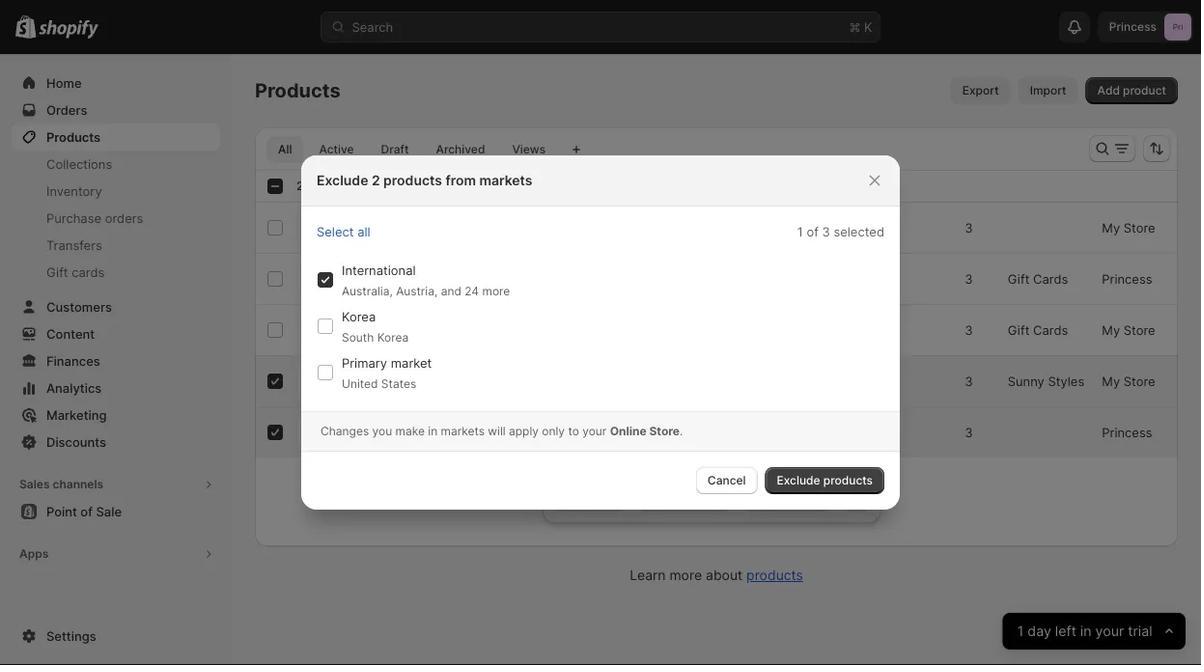 Task type: describe. For each thing, give the bounding box(es) containing it.
exclude for exclude products
[[777, 474, 820, 488]]

changes you make in markets will apply only to your online store .
[[321, 424, 683, 438]]

my store gift card
[[355, 322, 468, 337]]

home link
[[12, 70, 220, 97]]

gift
[[443, 281, 464, 296]]

views
[[512, 142, 546, 156]]

card
[[439, 322, 468, 337]]

card!
[[467, 281, 498, 296]]

export
[[962, 84, 999, 98]]

will
[[488, 424, 506, 438]]

gift cards for princess
[[1008, 271, 1068, 286]]

channels
[[53, 477, 103, 491]]

products link
[[746, 567, 803, 584]]

online
[[610, 424, 647, 438]]

apply
[[509, 424, 539, 438]]

cancel
[[707, 474, 746, 488]]

select
[[317, 224, 354, 239]]

gift cards
[[46, 265, 105, 279]]

0 in stock
[[627, 425, 685, 440]]

collections
[[46, 156, 112, 171]]

3
[[822, 224, 830, 239]]

headband
[[355, 220, 418, 235]]

archived link
[[424, 136, 497, 163]]

1
[[797, 224, 803, 239]]

sales
[[19, 477, 50, 491]]

sunny styles
[[1008, 374, 1084, 389]]

savings
[[393, 281, 440, 296]]

export button
[[951, 77, 1011, 104]]

collections link
[[12, 151, 220, 178]]

express
[[455, 262, 503, 277]]

make
[[395, 424, 425, 438]]

t- for second t-shirt link from the bottom
[[355, 374, 369, 389]]

2
[[372, 172, 380, 189]]

⌘
[[849, 19, 861, 34]]

gift cards for my store
[[1008, 322, 1068, 337]]

maximum
[[355, 262, 414, 277]]

views link
[[501, 136, 557, 163]]

gift inside my store gift card link
[[413, 322, 435, 337]]

and
[[441, 284, 461, 298]]

selected
[[834, 224, 884, 239]]

import
[[1030, 84, 1066, 98]]

exclude for exclude 2 products from markets
[[317, 172, 368, 189]]

k
[[864, 19, 872, 34]]

add
[[1097, 84, 1120, 98]]

states
[[381, 377, 416, 391]]

shirt for second t-shirt link from the bottom
[[369, 374, 397, 389]]

1 vertical spatial active
[[569, 426, 604, 440]]

search
[[352, 19, 393, 34]]

about
[[706, 567, 743, 584]]

maximum flavor express super savings gift card! link
[[355, 260, 515, 298]]

0 vertical spatial active
[[319, 142, 354, 156]]

from
[[445, 172, 476, 189]]

sales channels button
[[12, 471, 220, 498]]

select all button
[[305, 215, 382, 248]]

international australia, austria, and 24 more
[[342, 263, 510, 298]]

sunny
[[1008, 374, 1044, 389]]

all
[[357, 224, 370, 239]]

austria,
[[396, 284, 438, 298]]

active link
[[307, 136, 365, 163]]

⌘ k
[[849, 19, 872, 34]]

primary
[[342, 355, 387, 370]]

cards
[[72, 265, 105, 279]]

apps
[[19, 547, 49, 561]]

sales channels
[[19, 477, 103, 491]]

0 vertical spatial korea
[[342, 309, 376, 324]]

exclude 2 products from markets
[[317, 172, 532, 189]]

flavor
[[417, 262, 452, 277]]

cancel button
[[696, 467, 757, 494]]

south
[[342, 331, 374, 345]]

1 princess from the top
[[1102, 271, 1152, 286]]

24
[[465, 284, 479, 298]]

inventory link
[[12, 178, 220, 205]]

1 t-shirt link from the top
[[355, 372, 397, 391]]

products link
[[12, 124, 220, 151]]

t-shirt for second t-shirt link from the top of the page
[[355, 425, 397, 440]]

transfers link
[[12, 232, 220, 259]]

settings
[[46, 629, 96, 643]]

draft link
[[369, 136, 420, 163]]

in inside "exclude 2 products from markets" dialog
[[428, 424, 438, 438]]

t-shirt for second t-shirt link from the bottom
[[355, 374, 397, 389]]

inventory
[[46, 183, 102, 198]]

product
[[1123, 84, 1166, 98]]

learn
[[630, 567, 666, 584]]

transfers
[[46, 238, 102, 252]]



Task type: vqa. For each thing, say whether or not it's contained in the screenshot.
left Shopify 'image'
no



Task type: locate. For each thing, give the bounding box(es) containing it.
1 shirt from the top
[[369, 374, 397, 389]]

1 gift cards from the top
[[1008, 271, 1068, 286]]

1 vertical spatial products
[[823, 474, 873, 488]]

t- down primary
[[355, 374, 369, 389]]

1 horizontal spatial active
[[569, 426, 604, 440]]

tab list
[[263, 135, 561, 163]]

0 horizontal spatial products
[[383, 172, 442, 189]]

shirt down states
[[369, 425, 397, 440]]

1 vertical spatial my store
[[1102, 322, 1155, 337]]

in right make
[[428, 424, 438, 438]]

0 vertical spatial markets
[[479, 172, 532, 189]]

primary market united states
[[342, 355, 432, 391]]

in right 0
[[639, 425, 649, 440]]

0 vertical spatial shirt
[[369, 374, 397, 389]]

apps button
[[12, 541, 220, 568]]

international
[[342, 263, 416, 278]]

3 my store from the top
[[1102, 374, 1155, 389]]

add product link
[[1086, 77, 1178, 104]]

products
[[255, 79, 340, 102], [46, 129, 100, 144]]

cards for my store
[[1033, 322, 1068, 337]]

shirt for second t-shirt link from the top of the page
[[369, 425, 397, 440]]

1 vertical spatial products
[[46, 129, 100, 144]]

1 vertical spatial t-shirt
[[355, 425, 397, 440]]

shirt down primary
[[369, 374, 397, 389]]

2 vertical spatial my store
[[1102, 374, 1155, 389]]

of
[[807, 224, 819, 239]]

settings link
[[12, 623, 220, 650]]

shirt
[[369, 374, 397, 389], [369, 425, 397, 440]]

1 vertical spatial princess
[[1102, 425, 1152, 440]]

0 horizontal spatial in
[[428, 424, 438, 438]]

1 t-shirt from the top
[[355, 374, 397, 389]]

0 horizontal spatial products
[[46, 129, 100, 144]]

.
[[680, 424, 683, 438]]

gift inside gift cards link
[[46, 265, 68, 279]]

1 vertical spatial korea
[[377, 331, 409, 345]]

1 horizontal spatial in
[[639, 425, 649, 440]]

products up collections
[[46, 129, 100, 144]]

home
[[46, 75, 82, 90]]

t-
[[355, 374, 369, 389], [355, 425, 369, 440]]

maximum flavor express super savings gift card!
[[355, 262, 503, 296]]

1 vertical spatial more
[[669, 567, 702, 584]]

1 vertical spatial exclude
[[777, 474, 820, 488]]

store
[[1124, 220, 1155, 235], [377, 322, 410, 337], [1124, 322, 1155, 337], [1124, 374, 1155, 389], [649, 424, 680, 438]]

australia,
[[342, 284, 393, 298]]

tab list containing all
[[263, 135, 561, 163]]

t- left you
[[355, 425, 369, 440]]

2 shirt from the top
[[369, 425, 397, 440]]

my store for styles
[[1102, 374, 1155, 389]]

cards for princess
[[1033, 271, 1068, 286]]

1 vertical spatial markets
[[441, 424, 485, 438]]

your
[[582, 424, 607, 438]]

styles
[[1048, 374, 1084, 389]]

united
[[342, 377, 378, 391]]

my store gift card link
[[355, 321, 468, 340]]

more right 24
[[482, 284, 510, 298]]

korea up market
[[377, 331, 409, 345]]

stock
[[653, 425, 685, 440]]

markets for in
[[441, 424, 485, 438]]

2 t-shirt link from the top
[[355, 423, 397, 442]]

products
[[383, 172, 442, 189], [823, 474, 873, 488], [746, 567, 803, 584]]

2 my store from the top
[[1102, 322, 1155, 337]]

1 t- from the top
[[355, 374, 369, 389]]

0 vertical spatial my store
[[1102, 220, 1155, 235]]

2 t- from the top
[[355, 425, 369, 440]]

1 vertical spatial shirt
[[369, 425, 397, 440]]

1 horizontal spatial exclude
[[777, 474, 820, 488]]

2 gift cards from the top
[[1008, 322, 1068, 337]]

1 horizontal spatial products
[[255, 79, 340, 102]]

2 princess from the top
[[1102, 425, 1152, 440]]

exclude products
[[777, 474, 873, 488]]

draft
[[381, 142, 409, 156]]

0 vertical spatial t-shirt
[[355, 374, 397, 389]]

discounts
[[46, 434, 106, 449]]

select all
[[317, 224, 370, 239]]

markets
[[479, 172, 532, 189], [441, 424, 485, 438]]

0 vertical spatial products
[[255, 79, 340, 102]]

exclude inside "button"
[[777, 474, 820, 488]]

store inside "exclude 2 products from markets" dialog
[[649, 424, 680, 438]]

0 vertical spatial exclude
[[317, 172, 368, 189]]

products inside products link
[[46, 129, 100, 144]]

active right 'only'
[[569, 426, 604, 440]]

products inside "button"
[[823, 474, 873, 488]]

headband link
[[355, 218, 418, 238]]

2 vertical spatial products
[[746, 567, 803, 584]]

korea
[[342, 309, 376, 324], [377, 331, 409, 345]]

t-shirt down united
[[355, 425, 397, 440]]

only
[[542, 424, 565, 438]]

learn more about products
[[630, 567, 803, 584]]

more inside international australia, austria, and 24 more
[[482, 284, 510, 298]]

0 vertical spatial cards
[[1033, 271, 1068, 286]]

more right learn
[[669, 567, 702, 584]]

purchase
[[46, 210, 101, 225]]

in
[[428, 424, 438, 438], [639, 425, 649, 440]]

1 vertical spatial t-shirt link
[[355, 423, 397, 442]]

active right all
[[319, 142, 354, 156]]

1 my store from the top
[[1102, 220, 1155, 235]]

changes
[[321, 424, 369, 438]]

korea south korea
[[342, 309, 409, 345]]

market
[[391, 355, 432, 370]]

markets left will
[[441, 424, 485, 438]]

to
[[568, 424, 579, 438]]

0 vertical spatial products
[[383, 172, 442, 189]]

t- for second t-shirt link from the top of the page
[[355, 425, 369, 440]]

1 horizontal spatial korea
[[377, 331, 409, 345]]

gift
[[46, 265, 68, 279], [1008, 271, 1030, 286], [413, 322, 435, 337], [1008, 322, 1030, 337]]

0 vertical spatial t-shirt link
[[355, 372, 397, 391]]

0 vertical spatial gift cards
[[1008, 271, 1068, 286]]

t-shirt link down united
[[355, 423, 397, 442]]

add product
[[1097, 84, 1166, 98]]

gift cards
[[1008, 271, 1068, 286], [1008, 322, 1068, 337]]

markets down views link
[[479, 172, 532, 189]]

my
[[1102, 220, 1120, 235], [355, 322, 374, 337], [1102, 322, 1120, 337], [1102, 374, 1120, 389]]

cards
[[1033, 271, 1068, 286], [1033, 322, 1068, 337]]

exclude 2 products from markets dialog
[[0, 155, 1201, 510]]

you
[[372, 424, 392, 438]]

0 horizontal spatial exclude
[[317, 172, 368, 189]]

archived
[[436, 142, 485, 156]]

1 vertical spatial gift cards
[[1008, 322, 1068, 337]]

t-shirt link down primary
[[355, 372, 397, 391]]

purchase orders
[[46, 210, 143, 225]]

2 t-shirt from the top
[[355, 425, 397, 440]]

import button
[[1018, 77, 1078, 104]]

2 horizontal spatial products
[[823, 474, 873, 488]]

1 of 3 selected
[[797, 224, 884, 239]]

korea up south
[[342, 309, 376, 324]]

2 cards from the top
[[1033, 322, 1068, 337]]

1 vertical spatial cards
[[1033, 322, 1068, 337]]

1 horizontal spatial products
[[746, 567, 803, 584]]

1 horizontal spatial more
[[669, 567, 702, 584]]

0 vertical spatial more
[[482, 284, 510, 298]]

purchase orders link
[[12, 205, 220, 232]]

t-shirt down primary
[[355, 374, 397, 389]]

0 horizontal spatial active
[[319, 142, 354, 156]]

0
[[627, 425, 635, 440]]

markets for from
[[479, 172, 532, 189]]

exclude down active link on the left top of page
[[317, 172, 368, 189]]

all
[[278, 142, 292, 156]]

products up all
[[255, 79, 340, 102]]

0 horizontal spatial more
[[482, 284, 510, 298]]

orders
[[105, 210, 143, 225]]

shopify image
[[39, 20, 99, 39]]

0 horizontal spatial korea
[[342, 309, 376, 324]]

my store for cards
[[1102, 322, 1155, 337]]

exclude right cancel
[[777, 474, 820, 488]]

0 vertical spatial princess
[[1102, 271, 1152, 286]]

super
[[355, 281, 390, 296]]

exclude
[[317, 172, 368, 189], [777, 474, 820, 488]]

1 cards from the top
[[1033, 271, 1068, 286]]

0 vertical spatial t-
[[355, 374, 369, 389]]

1 vertical spatial t-
[[355, 425, 369, 440]]

exclude products button
[[765, 467, 884, 494]]

princess
[[1102, 271, 1152, 286], [1102, 425, 1152, 440]]



